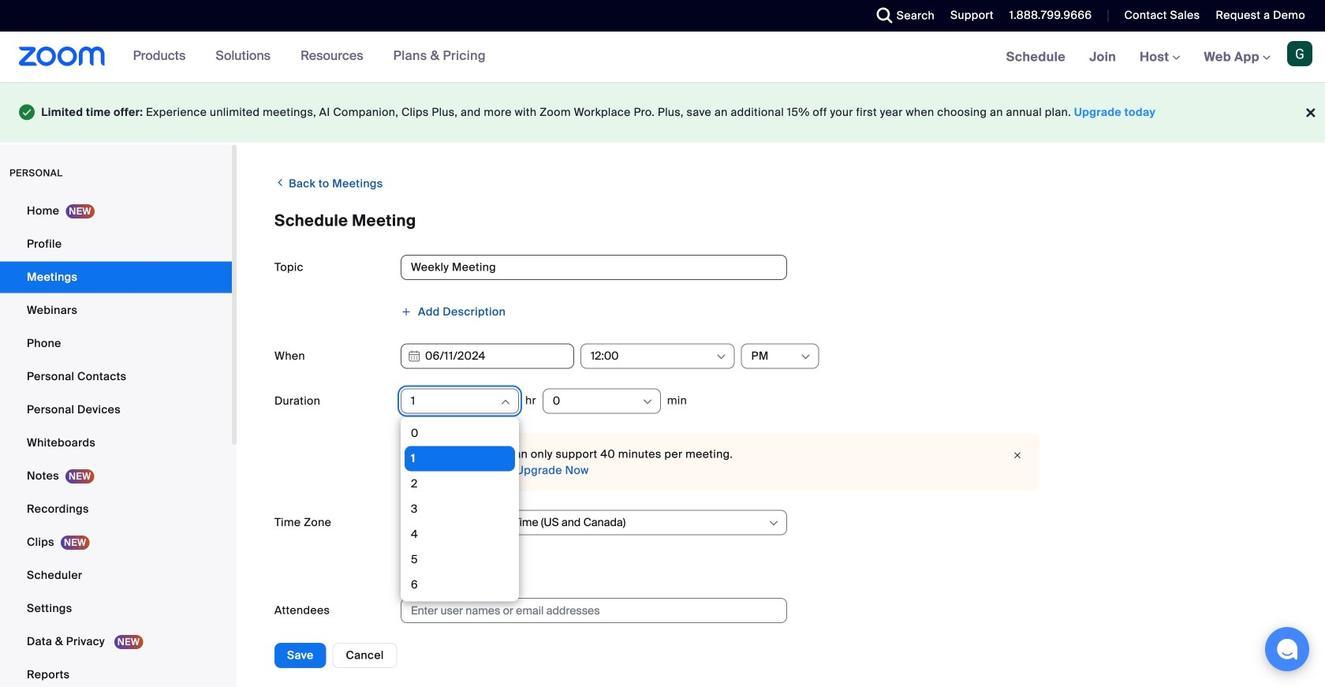 Task type: vqa. For each thing, say whether or not it's contained in the screenshot.
Ben Nelson'S Personal Meeting Room
no



Task type: locate. For each thing, give the bounding box(es) containing it.
hide options image
[[500, 396, 512, 408]]

1 vertical spatial show options image
[[768, 517, 780, 530]]

2 show options image from the left
[[800, 351, 812, 363]]

show options image
[[715, 351, 728, 363], [800, 351, 812, 363]]

My Meeting text field
[[401, 255, 788, 280]]

zoom logo image
[[19, 47, 105, 66]]

1 horizontal spatial show options image
[[800, 351, 812, 363]]

footer
[[0, 82, 1326, 143]]

1 horizontal spatial show options image
[[768, 517, 780, 530]]

personal menu menu
[[0, 195, 232, 687]]

profile picture image
[[1288, 41, 1313, 66]]

banner
[[0, 32, 1326, 83]]

1 show options image from the left
[[715, 351, 728, 363]]

list box
[[405, 421, 515, 687]]

0 horizontal spatial show options image
[[715, 351, 728, 363]]

select start time text field
[[591, 345, 715, 368]]

application
[[401, 636, 1288, 653]]

show options image
[[642, 396, 654, 408], [768, 517, 780, 530]]

0 vertical spatial show options image
[[642, 396, 654, 408]]



Task type: describe. For each thing, give the bounding box(es) containing it.
0 horizontal spatial show options image
[[642, 396, 654, 408]]

meetings navigation
[[995, 32, 1326, 83]]

choose date text field
[[401, 344, 575, 369]]

open chat image
[[1277, 638, 1299, 661]]

product information navigation
[[105, 32, 498, 82]]

add image
[[401, 306, 412, 318]]

close image
[[1009, 448, 1028, 464]]

select time zone text field
[[411, 511, 767, 535]]

Attendees, enter user names or email addresses,Enter user names or email addresses text field
[[411, 599, 763, 623]]

left image
[[275, 175, 286, 191]]

type image
[[19, 101, 35, 124]]



